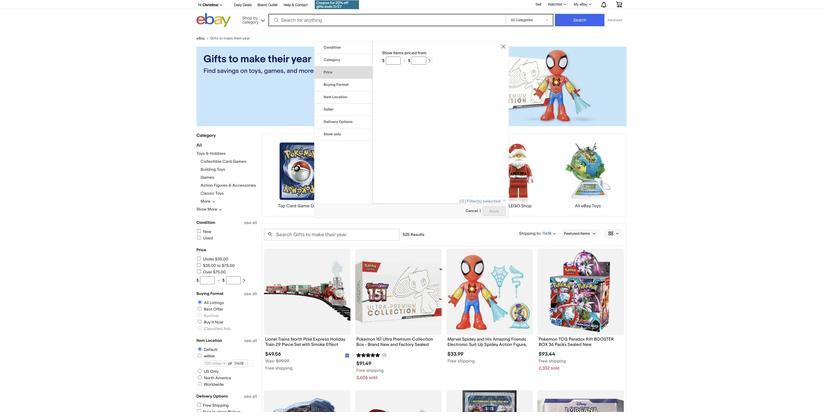 Task type: vqa. For each thing, say whether or not it's contained in the screenshot.
the Type
no



Task type: locate. For each thing, give the bounding box(es) containing it.
0 horizontal spatial -
[[218, 278, 220, 283]]

beyblade burst pro series evo elite champions pro set image
[[264, 391, 351, 412]]

sold right 3,606
[[369, 375, 378, 381]]

0 horizontal spatial &
[[206, 151, 209, 156]]

pokemon left 151
[[357, 337, 375, 342]]

item location
[[324, 95, 347, 99], [197, 338, 222, 343]]

1 shop from the left
[[379, 203, 389, 209]]

pokemon left tcg
[[539, 337, 558, 342]]

0 vertical spatial location
[[332, 95, 347, 99]]

0 vertical spatial buying format
[[324, 82, 349, 87]]

$ down over $75.00 option
[[197, 278, 199, 283]]

2 [object undefined] image from the top
[[345, 354, 350, 358]]

help & contact
[[284, 3, 308, 7]]

1 vertical spatial brand
[[368, 342, 380, 348]]

2 see all from the top
[[244, 291, 257, 297]]

1 see from the top
[[244, 220, 252, 226]]

0 horizontal spatial item
[[197, 338, 205, 343]]

3 all from the top
[[253, 338, 257, 344]]

all ebay toys link
[[552, 141, 624, 209]]

1 [object undefined] image from the top
[[345, 353, 350, 358]]

sealed inside pokemon 151 ultra premium collection box - brand new and factory sealed
[[415, 342, 429, 348]]

hasbro
[[355, 203, 370, 209]]

classic
[[201, 191, 215, 196]]

it
[[212, 320, 214, 325]]

0 horizontal spatial their
[[234, 36, 242, 41]]

seller
[[324, 107, 334, 112]]

delivery up show only
[[324, 119, 338, 124]]

see all button
[[244, 220, 257, 226], [244, 291, 257, 297], [244, 338, 257, 344], [244, 394, 257, 400]]

shipping
[[458, 359, 475, 364], [549, 359, 566, 364], [275, 366, 293, 371], [367, 368, 384, 374]]

item location up seller
[[324, 95, 347, 99]]

classified ads link
[[196, 327, 232, 332]]

1 vertical spatial sold
[[369, 375, 378, 381]]

Over $75.00 checkbox
[[197, 270, 201, 274]]

all
[[197, 143, 202, 148], [575, 203, 581, 209], [204, 301, 209, 306]]

was:
[[265, 359, 275, 364]]

priced
[[405, 50, 417, 55]]

electronic
[[448, 342, 468, 348]]

3,606
[[357, 375, 368, 381]]

sold for $93.44
[[551, 366, 560, 371]]

price up under $35.00 checkbox
[[197, 248, 206, 253]]

contact
[[295, 3, 308, 7]]

new up (2)
[[381, 342, 390, 348]]

shipping for $91.49
[[367, 368, 384, 374]]

watchlist link
[[545, 1, 569, 8]]

1 horizontal spatial format
[[337, 82, 349, 87]]

shop right the 'lego' in the right of the page
[[522, 203, 532, 209]]

0 vertical spatial delivery
[[324, 119, 338, 124]]

0 vertical spatial ebay
[[580, 2, 588, 6]]

0 horizontal spatial action
[[201, 183, 213, 188]]

Free In-store Pickup checkbox
[[197, 410, 201, 412]]

0 horizontal spatial price
[[197, 248, 206, 253]]

4 all from the top
[[253, 394, 257, 400]]

their inside gifts to make their year find savings on toys, games, and more.
[[268, 53, 289, 66]]

shipping for $33.99
[[458, 359, 475, 364]]

more up show more
[[201, 199, 210, 204]]

1 vertical spatial price
[[197, 248, 206, 253]]

All Listings radio
[[198, 301, 202, 304]]

more down more button
[[208, 207, 217, 212]]

action inside the marvel spidey and his amazing friends electronic suit up spidey action figure,
[[499, 342, 513, 348]]

america
[[216, 376, 231, 381]]

1 horizontal spatial price
[[324, 70, 333, 75]]

only
[[210, 369, 219, 374]]

& up collectible
[[206, 151, 209, 156]]

spidey left the up
[[462, 337, 476, 342]]

sealed right packs
[[568, 342, 582, 348]]

submit price range image right maximum value text box at bottom left
[[242, 279, 246, 283]]

show down more button
[[197, 207, 207, 212]]

piece
[[282, 342, 293, 348]]

1 horizontal spatial make
[[241, 53, 266, 66]]

delivery up free shipping "checkbox"
[[197, 394, 212, 399]]

sold inside $91.49 free shipping 3,606 sold
[[369, 375, 378, 381]]

daily deals
[[234, 3, 252, 7]]

sold inside $93.44 free shipping 2,332 sold
[[551, 366, 560, 371]]

buy
[[204, 320, 211, 325]]

& inside account navigation
[[292, 3, 294, 7]]

free down the was:
[[265, 366, 274, 371]]

default
[[204, 347, 218, 352]]

& right figures
[[229, 183, 232, 188]]

$35.00
[[215, 257, 228, 262], [203, 263, 216, 268]]

card right top
[[287, 203, 297, 209]]

36
[[549, 342, 554, 348]]

my
[[574, 2, 579, 6]]

1 horizontal spatial sold
[[551, 366, 560, 371]]

& inside collectible card games building toys games action figures & accessories classic toys
[[229, 183, 232, 188]]

1 vertical spatial card
[[287, 203, 297, 209]]

free up 3,606
[[357, 368, 366, 374]]

classified
[[204, 327, 223, 332]]

make for gifts to make their year find savings on toys, games, and more.
[[241, 53, 266, 66]]

3 see all button from the top
[[244, 338, 257, 344]]

1 horizontal spatial north
[[291, 337, 302, 342]]

0 horizontal spatial north
[[204, 376, 215, 381]]

1 vertical spatial find
[[442, 203, 451, 209]]

1 vertical spatial more
[[208, 207, 217, 212]]

2 horizontal spatial show
[[382, 50, 393, 55]]

& for contact
[[292, 3, 294, 7]]

item location up default
[[197, 338, 222, 343]]

ebay link
[[197, 36, 210, 41]]

4 see from the top
[[244, 394, 252, 400]]

buying up all listings radio
[[197, 291, 210, 296]]

get an extra 20% off image
[[315, 0, 359, 9]]

category inside tab list
[[324, 57, 340, 62]]

free inside $93.44 free shipping 2,332 sold
[[539, 359, 548, 364]]

price inside tab list
[[324, 70, 333, 75]]

shipping
[[212, 403, 229, 408]]

1 vertical spatial format
[[210, 291, 224, 296]]

all for all ebay toys
[[575, 203, 581, 209]]

0 horizontal spatial games
[[201, 175, 214, 180]]

$
[[382, 58, 385, 63], [408, 58, 411, 63], [197, 278, 199, 283], [222, 278, 225, 283]]

151
[[376, 337, 382, 342]]

2 see from the top
[[244, 291, 252, 297]]

2 horizontal spatial new
[[583, 342, 592, 348]]

see all
[[244, 220, 257, 226], [244, 291, 257, 297], [244, 338, 257, 344], [244, 394, 257, 400]]

shop right toy
[[379, 203, 389, 209]]

0 vertical spatial gifts
[[210, 36, 219, 41]]

1 sealed from the left
[[415, 342, 429, 348]]

- down show items priced from
[[404, 58, 405, 63]]

1 vertical spatial delivery
[[197, 394, 212, 399]]

action inside collectible card games building toys games action figures & accessories classic toys
[[201, 183, 213, 188]]

now
[[215, 320, 223, 325]]

show more
[[197, 207, 217, 212]]

account navigation
[[197, 0, 627, 10]]

brand
[[258, 3, 267, 7], [368, 342, 380, 348]]

1 horizontal spatial pokemon
[[539, 337, 558, 342]]

location up default
[[206, 338, 222, 343]]

list containing top card game deals
[[262, 141, 627, 216]]

format
[[337, 82, 349, 87], [210, 291, 224, 296]]

north left the pole
[[291, 337, 302, 342]]

to inside "list"
[[437, 203, 441, 209]]

New checkbox
[[197, 229, 201, 233]]

$99.99
[[276, 359, 290, 364]]

1 vertical spatial options
[[213, 394, 228, 399]]

4 see all button from the top
[[244, 394, 257, 400]]

spidey right the up
[[485, 342, 498, 348]]

help & contact link
[[284, 2, 308, 9]]

auction
[[204, 314, 219, 319]]

0 vertical spatial item
[[324, 95, 332, 99]]

$ down priced
[[408, 58, 411, 63]]

new up used
[[203, 229, 211, 234]]

Maximum Value text field
[[412, 57, 427, 65]]

sell
[[536, 2, 542, 6]]

smoke
[[311, 342, 325, 348]]

buying format up the "all listings" link
[[197, 291, 224, 296]]

list
[[262, 141, 627, 216]]

0 vertical spatial $35.00
[[215, 257, 228, 262]]

1 horizontal spatial year
[[291, 53, 312, 66]]

show
[[382, 50, 393, 55], [324, 132, 333, 137], [197, 207, 207, 212]]

1 horizontal spatial shop
[[522, 203, 532, 209]]

collectible
[[201, 159, 222, 164]]

games up accessories
[[233, 159, 246, 164]]

options up only
[[339, 119, 353, 124]]

0 vertical spatial year
[[243, 36, 250, 41]]

shop for the lego shop
[[522, 203, 532, 209]]

2 vertical spatial all
[[204, 301, 209, 306]]

& right help
[[292, 3, 294, 7]]

2023 topps chrome update series baseball factory sealed hobby box image
[[463, 391, 517, 412]]

all listings link
[[196, 301, 225, 306]]

0 horizontal spatial find
[[204, 67, 216, 75]]

Minimum Value text field
[[386, 57, 401, 65], [200, 277, 215, 285]]

2 shop from the left
[[522, 203, 532, 209]]

brand left outlet
[[258, 3, 267, 7]]

over
[[203, 270, 212, 275]]

$35.00 up $35.00 to $75.00
[[215, 257, 228, 262]]

to inside gifts to make their year find savings on toys, games, and more.
[[229, 53, 238, 66]]

0 vertical spatial minimum value text field
[[386, 57, 401, 65]]

category
[[324, 57, 340, 62], [197, 133, 216, 138]]

watchlist
[[548, 2, 563, 6]]

new inside 'pokemon tcg paradox rift booster box 36 packs sealed new'
[[583, 342, 592, 348]]

find right hard on the right of page
[[442, 203, 451, 209]]

1 vertical spatial action
[[499, 342, 513, 348]]

1 vertical spatial item location
[[197, 338, 222, 343]]

games down the building
[[201, 175, 214, 180]]

to
[[219, 36, 223, 41], [229, 53, 238, 66], [437, 203, 441, 209], [217, 263, 221, 268]]

pokemon
[[357, 337, 375, 342], [539, 337, 558, 342]]

new left booster
[[583, 342, 592, 348]]

deals inside top card game deals link
[[311, 203, 322, 209]]

gifts inside gifts to make their year find savings on toys, games, and more.
[[204, 53, 227, 66]]

2 vertical spatial show
[[197, 207, 207, 212]]

classic toys link
[[201, 191, 224, 196]]

year up more.
[[291, 53, 312, 66]]

make for gifts to make their year
[[224, 36, 233, 41]]

all for delivery options
[[253, 394, 257, 400]]

brand outlet link
[[258, 2, 278, 9]]

funko pop! jack & sally (diamond) 2-pack disney the nightmare before christmas image
[[355, 391, 442, 412]]

to right hard on the right of page
[[437, 203, 441, 209]]

1 horizontal spatial sealed
[[568, 342, 582, 348]]

free inside $33.99 free shipping
[[448, 359, 457, 364]]

card inside collectible card games building toys games action figures & accessories classic toys
[[223, 159, 232, 164]]

shipping down $33.99
[[458, 359, 475, 364]]

1 pokemon from the left
[[357, 337, 375, 342]]

all for buying format
[[253, 291, 257, 297]]

make inside gifts to make their year find savings on toys, games, and more.
[[241, 53, 266, 66]]

2 pokemon from the left
[[539, 337, 558, 342]]

deals right daily
[[243, 3, 252, 7]]

1 vertical spatial make
[[241, 53, 266, 66]]

[object undefined] image
[[345, 353, 350, 358], [345, 354, 350, 358]]

$ for maximum value text field
[[408, 58, 411, 63]]

0 horizontal spatial sold
[[369, 375, 378, 381]]

buying
[[324, 82, 336, 87], [197, 291, 210, 296]]

1 all from the top
[[253, 220, 257, 226]]

free inside $91.49 free shipping 3,606 sold
[[357, 368, 366, 374]]

- down "over $75.00"
[[218, 278, 220, 283]]

0 horizontal spatial card
[[223, 159, 232, 164]]

1 vertical spatial north
[[204, 376, 215, 381]]

tab list
[[315, 42, 373, 141]]

Best Offer radio
[[198, 307, 202, 311]]

make up toys,
[[241, 53, 266, 66]]

free right free shipping "checkbox"
[[203, 403, 211, 408]]

and left more.
[[287, 67, 298, 75]]

help
[[284, 3, 291, 7]]

card inside "list"
[[287, 203, 297, 209]]

action
[[201, 183, 213, 188], [499, 342, 513, 348]]

find left savings at left top
[[204, 67, 216, 75]]

2 see all button from the top
[[244, 291, 257, 297]]

0 horizontal spatial buying format
[[197, 291, 224, 296]]

my ebay
[[574, 2, 588, 6]]

ebay inside account navigation
[[580, 2, 588, 6]]

banner
[[197, 0, 627, 29]]

shipping down the $91.49
[[367, 368, 384, 374]]

None submit
[[555, 14, 605, 26]]

pokemon 151 ultra premium collection box - brand new and factory sealed image
[[355, 249, 442, 335]]

action down the games link
[[201, 183, 213, 188]]

1 vertical spatial -
[[218, 278, 220, 283]]

1 vertical spatial deals
[[311, 203, 322, 209]]

0 vertical spatial &
[[292, 3, 294, 7]]

games link
[[201, 175, 214, 180]]

Under $35.00 checkbox
[[197, 257, 201, 261]]

$35.00 down under
[[203, 263, 216, 268]]

0 vertical spatial action
[[201, 183, 213, 188]]

buying format up seller
[[324, 82, 349, 87]]

free down $33.99
[[448, 359, 457, 364]]

1 vertical spatial location
[[206, 338, 222, 343]]

2 all from the top
[[253, 291, 257, 297]]

0 vertical spatial price
[[324, 70, 333, 75]]

show left items
[[382, 50, 393, 55]]

their for gifts to make their year
[[234, 36, 242, 41]]

and left factory
[[391, 342, 398, 348]]

$91.49 free shipping 3,606 sold
[[357, 361, 384, 381]]

shipping inside $93.44 free shipping 2,332 sold
[[549, 359, 566, 364]]

pokemon for -
[[357, 337, 375, 342]]

and left his
[[477, 337, 485, 342]]

toys
[[197, 151, 205, 156], [217, 167, 225, 172], [216, 191, 224, 196], [592, 203, 601, 209]]

options up shipping
[[213, 394, 228, 399]]

submit price range image right maximum value text field
[[428, 59, 432, 63]]

shipping inside $91.49 free shipping 3,606 sold
[[367, 368, 384, 374]]

- right the box
[[365, 342, 367, 348]]

card down hobbies
[[223, 159, 232, 164]]

4 see all from the top
[[244, 394, 257, 400]]

item up default "radio" on the left
[[197, 338, 205, 343]]

1 horizontal spatial minimum value text field
[[386, 57, 401, 65]]

sold right 2,332
[[551, 366, 560, 371]]

pokemon inside 'pokemon tcg paradox rift booster box 36 packs sealed new'
[[539, 337, 558, 342]]

free up 2,332
[[539, 359, 548, 364]]

0 horizontal spatial pokemon
[[357, 337, 375, 342]]

all inside "list"
[[575, 203, 581, 209]]

2 horizontal spatial &
[[292, 3, 294, 7]]

year inside gifts to make their year find savings on toys, games, and more.
[[291, 53, 312, 66]]

the
[[501, 203, 508, 209]]

0 vertical spatial delivery options
[[324, 119, 353, 124]]

see all button for buying format
[[244, 291, 257, 297]]

hard
[[427, 203, 436, 209]]

1 horizontal spatial card
[[287, 203, 297, 209]]

their for gifts to make their year find savings on toys, games, and more.
[[268, 53, 289, 66]]

1 horizontal spatial deals
[[311, 203, 322, 209]]

gifts for gifts to make their year find savings on toys, games, and more.
[[204, 53, 227, 66]]

item up seller
[[324, 95, 332, 99]]

&
[[292, 3, 294, 7], [206, 151, 209, 156], [229, 183, 232, 188]]

0 vertical spatial all
[[197, 143, 202, 148]]

$91.49
[[357, 361, 372, 367]]

make right ebay link
[[224, 36, 233, 41]]

0 horizontal spatial show
[[197, 207, 207, 212]]

brand up (2) link
[[368, 342, 380, 348]]

3 see all from the top
[[244, 338, 257, 344]]

delivery options up free shipping link
[[197, 394, 228, 399]]

to up savings at left top
[[229, 53, 238, 66]]

to right ebay link
[[219, 36, 223, 41]]

Auction radio
[[198, 314, 202, 317]]

pokemon tcg paradox rift booster box 36 packs sealed new
[[539, 337, 614, 348]]

1 horizontal spatial submit price range image
[[428, 59, 432, 63]]

shop inside "link"
[[522, 203, 532, 209]]

location up seller
[[332, 95, 347, 99]]

1 vertical spatial buying
[[197, 291, 210, 296]]

action left "figure,"
[[499, 342, 513, 348]]

$35.00 to $75.00 link
[[196, 263, 235, 268]]

holiday
[[330, 337, 346, 342]]

buying up seller
[[324, 82, 336, 87]]

shipping down "$99.99"
[[275, 366, 293, 371]]

lego
[[509, 203, 521, 209]]

minimum value text field down over at left bottom
[[200, 277, 215, 285]]

my ebay link
[[571, 1, 595, 8]]

shipping inside $33.99 free shipping
[[458, 359, 475, 364]]

$75.00 down under $35.00
[[222, 263, 235, 268]]

$75.00 down $35.00 to $75.00
[[213, 270, 226, 275]]

minimum value text field down items
[[386, 57, 401, 65]]

savings
[[217, 67, 239, 75]]

1 vertical spatial gifts
[[204, 53, 227, 66]]

1 vertical spatial minimum value text field
[[200, 277, 215, 285]]

0 horizontal spatial sealed
[[415, 342, 429, 348]]

worldwide
[[204, 382, 224, 387]]

train
[[265, 342, 275, 348]]

and
[[287, 67, 298, 75], [477, 337, 485, 342], [391, 342, 398, 348]]

2 sealed from the left
[[568, 342, 582, 348]]

north up the worldwide link at bottom left
[[204, 376, 215, 381]]

$ down show items priced from
[[382, 58, 385, 63]]

only
[[334, 132, 341, 137]]

3 see from the top
[[244, 338, 252, 344]]

$ left maximum value text box at bottom left
[[222, 278, 225, 283]]

0 vertical spatial sold
[[551, 366, 560, 371]]

pokemon for 36
[[539, 337, 558, 342]]

under
[[203, 257, 214, 262]]

show for show more
[[197, 207, 207, 212]]

item location inside tab list
[[324, 95, 347, 99]]

price right more.
[[324, 70, 333, 75]]

1 see all button from the top
[[244, 220, 257, 226]]

0 horizontal spatial minimum value text field
[[200, 277, 215, 285]]

2 horizontal spatial and
[[477, 337, 485, 342]]

1 horizontal spatial new
[[381, 342, 390, 348]]

0 horizontal spatial brand
[[258, 3, 267, 7]]

0 vertical spatial find
[[204, 67, 216, 75]]

all listings
[[204, 301, 224, 306]]

the lego shop link
[[480, 141, 552, 209]]

to down under $35.00
[[217, 263, 221, 268]]

0 vertical spatial condition
[[324, 45, 341, 50]]

2 vertical spatial &
[[229, 183, 232, 188]]

0 horizontal spatial year
[[243, 36, 250, 41]]

shipping down $93.44
[[549, 359, 566, 364]]

brand inside pokemon 151 ultra premium collection box - brand new and factory sealed
[[368, 342, 380, 348]]

1 horizontal spatial item location
[[324, 95, 347, 99]]

pokemon inside pokemon 151 ultra premium collection box - brand new and factory sealed
[[357, 337, 375, 342]]

games,
[[264, 67, 285, 75]]

to for hard to find gifts
[[437, 203, 441, 209]]

show left only
[[324, 132, 333, 137]]

0 horizontal spatial category
[[197, 133, 216, 138]]

year up gifts to make their year find savings on toys, games, and more.
[[243, 36, 250, 41]]

year for gifts to make their year find savings on toys, games, and more.
[[291, 53, 312, 66]]

$35.00 to $75.00
[[203, 263, 235, 268]]

deals right "game" on the left of page
[[311, 203, 322, 209]]

submit price range image
[[428, 59, 432, 63], [242, 279, 246, 283]]

ebay inside "list"
[[582, 203, 591, 209]]

set
[[294, 342, 301, 348]]

premium
[[393, 337, 411, 342]]

1 see all from the top
[[244, 220, 257, 226]]

Maximum Value text field
[[226, 277, 241, 285]]

1 horizontal spatial their
[[268, 53, 289, 66]]

item
[[324, 95, 332, 99], [197, 338, 205, 343]]

Worldwide radio
[[198, 382, 202, 386]]

0 horizontal spatial make
[[224, 36, 233, 41]]

1 vertical spatial delivery options
[[197, 394, 228, 399]]

submit price range image for maximum value text box at bottom left
[[242, 279, 246, 283]]

0 horizontal spatial location
[[206, 338, 222, 343]]

banner containing sell
[[197, 0, 627, 29]]

sealed right factory
[[415, 342, 429, 348]]

toy
[[371, 203, 378, 209]]

the lego shop
[[501, 203, 532, 209]]

1 horizontal spatial all
[[204, 301, 209, 306]]

1 horizontal spatial action
[[499, 342, 513, 348]]

Free Shipping checkbox
[[197, 403, 201, 407]]

0 vertical spatial options
[[339, 119, 353, 124]]

go image
[[249, 362, 253, 366]]

card for collectible
[[223, 159, 232, 164]]

1 horizontal spatial buying
[[324, 82, 336, 87]]

more
[[201, 199, 210, 204], [208, 207, 217, 212]]

marvel spidey and his amazing friends electronic suit up spidey action figure,
[[448, 337, 527, 348]]

1 horizontal spatial delivery options
[[324, 119, 353, 124]]

North America radio
[[198, 376, 202, 380]]

buying format
[[324, 82, 349, 87], [197, 291, 224, 296]]

options
[[339, 119, 353, 124], [213, 394, 228, 399]]

new inside pokemon 151 ultra premium collection box - brand new and factory sealed
[[381, 342, 390, 348]]

0 vertical spatial games
[[233, 159, 246, 164]]

find
[[204, 67, 216, 75], [442, 203, 451, 209]]

delivery options up only
[[324, 119, 353, 124]]

marvel spidey and his amazing friends electronic suit up spidey action figure, link
[[448, 337, 532, 349]]

0 vertical spatial -
[[404, 58, 405, 63]]



Task type: describe. For each thing, give the bounding box(es) containing it.
see for buying format
[[244, 291, 252, 297]]

offer
[[213, 307, 223, 312]]

north inside lionel trains north pole express holiday train 29 piece set with smoke effect
[[291, 337, 302, 342]]

1 horizontal spatial spidey
[[485, 342, 498, 348]]

see all for item location
[[244, 338, 257, 344]]

toys & hobbies
[[197, 151, 226, 156]]

figures
[[214, 183, 228, 188]]

Apply submit
[[483, 207, 506, 216]]

Used checkbox
[[197, 236, 201, 240]]

within radio
[[198, 354, 202, 358]]

card for top
[[287, 203, 297, 209]]

best offer link
[[196, 307, 224, 312]]

was: $99.99 free shipping
[[265, 359, 293, 371]]

collection
[[412, 337, 433, 342]]

lionel trains north pole express holiday train 29 piece set with smoke effect image
[[264, 249, 351, 335]]

see all for delivery options
[[244, 394, 257, 400]]

rift
[[586, 337, 593, 342]]

tcg
[[559, 337, 568, 342]]

shop for hasbro toy shop
[[379, 203, 389, 209]]

5 out of 5 stars image
[[357, 352, 380, 358]]

year for gifts to make their year
[[243, 36, 250, 41]]

pokemon tcg paradox rift booster box 36 packs sealed new image
[[549, 249, 613, 335]]

buy it now link
[[196, 320, 225, 325]]

sealed inside 'pokemon tcg paradox rift booster box 36 packs sealed new'
[[568, 342, 582, 348]]

all for condition
[[253, 220, 257, 226]]

$49.56
[[265, 352, 281, 358]]

to for gifts to make their year find savings on toys, games, and more.
[[229, 53, 238, 66]]

$ for maximum value text field minimum value text field
[[382, 58, 385, 63]]

us only link
[[196, 369, 220, 374]]

us
[[204, 369, 209, 374]]

shipping for $93.44
[[549, 359, 566, 364]]

accessories
[[233, 183, 256, 188]]

sell link
[[533, 2, 544, 6]]

friends
[[512, 337, 526, 342]]

minimum value text field for maximum value text box at bottom left
[[200, 277, 215, 285]]

- for maximum value text field
[[404, 58, 405, 63]]

trains
[[278, 337, 290, 342]]

see all button for condition
[[244, 220, 257, 226]]

1 horizontal spatial delivery
[[324, 119, 338, 124]]

auction link
[[196, 314, 220, 319]]

0 horizontal spatial condition
[[197, 220, 215, 225]]

show more button
[[197, 207, 222, 212]]

under $35.00 link
[[196, 257, 228, 262]]

toys & hobbies link
[[197, 151, 226, 156]]

results
[[411, 232, 425, 237]]

to for gifts to make their year
[[219, 36, 223, 41]]

new link
[[196, 229, 211, 234]]

north america link
[[196, 376, 232, 381]]

deals inside daily deals link
[[243, 3, 252, 7]]

$35.00 to $75.00 checkbox
[[197, 263, 201, 267]]

booster
[[594, 337, 614, 342]]

condition inside tab list
[[324, 45, 341, 50]]

(2) link
[[357, 352, 387, 358]]

on
[[240, 67, 248, 75]]

all for all listings
[[204, 301, 209, 306]]

show for show only
[[324, 132, 333, 137]]

and inside gifts to make their year find savings on toys, games, and more.
[[287, 67, 298, 75]]

worldwide link
[[196, 382, 225, 387]]

all for item location
[[253, 338, 257, 344]]

your shopping cart image
[[616, 1, 623, 7]]

pokemon 151 ultra premium collection box - brand new and factory sealed link
[[357, 337, 441, 349]]

best
[[204, 307, 213, 312]]

daily deals link
[[234, 2, 252, 9]]

free for $93.44
[[539, 359, 548, 364]]

gifts inside "list"
[[452, 203, 462, 209]]

collectible card games link
[[201, 159, 246, 164]]

and inside pokemon 151 ultra premium collection box - brand new and factory sealed
[[391, 342, 398, 348]]

see all button for item location
[[244, 338, 257, 344]]

1 vertical spatial ebay
[[197, 36, 205, 41]]

pole
[[303, 337, 312, 342]]

1 horizontal spatial options
[[339, 119, 353, 124]]

all for all
[[197, 143, 202, 148]]

top card game deals
[[278, 203, 322, 209]]

to for $35.00 to $75.00
[[217, 263, 221, 268]]

submit price range image for maximum value text field
[[428, 59, 432, 63]]

close image
[[502, 44, 506, 49]]

buy it now
[[204, 320, 223, 325]]

pokemon 151 ultra premium collection box - brand new and factory sealed
[[357, 337, 433, 348]]

find inside "list"
[[442, 203, 451, 209]]

building toys link
[[201, 167, 225, 172]]

0 horizontal spatial buying
[[197, 291, 210, 296]]

us only
[[204, 369, 219, 374]]

& for hobbies
[[206, 151, 209, 156]]

1 horizontal spatial games
[[233, 159, 246, 164]]

US Only radio
[[198, 369, 202, 373]]

Default radio
[[198, 347, 202, 351]]

daily
[[234, 3, 242, 7]]

$ for maximum value text box at bottom left
[[222, 278, 225, 283]]

pokemon tcg paradox rift booster box 36 packs sealed new link
[[539, 337, 623, 349]]

hasbro toy shop
[[355, 203, 389, 209]]

1 vertical spatial buying format
[[197, 291, 224, 296]]

0 horizontal spatial spidey
[[462, 337, 476, 342]]

show for show items priced from
[[382, 50, 393, 55]]

Buy It Now radio
[[198, 320, 202, 324]]

factory
[[399, 342, 414, 348]]

1 vertical spatial games
[[201, 175, 214, 180]]

marvel
[[448, 337, 461, 342]]

find inside gifts to make their year find savings on toys, games, and more.
[[204, 67, 216, 75]]

brand inside account navigation
[[258, 3, 267, 7]]

gifts to make their year find savings on toys, games, and more.
[[204, 53, 316, 75]]

ebay for my ebay
[[580, 2, 588, 6]]

figure,
[[514, 342, 527, 348]]

lionel
[[265, 337, 277, 342]]

see for delivery options
[[244, 394, 252, 400]]

Classified Ads radio
[[198, 327, 202, 330]]

top
[[278, 203, 286, 209]]

see all for buying format
[[244, 291, 257, 297]]

- inside pokemon 151 ultra premium collection box - brand new and factory sealed
[[365, 342, 367, 348]]

shipping inside was: $99.99 free shipping
[[275, 366, 293, 371]]

free for $33.99
[[448, 359, 457, 364]]

brand outlet
[[258, 3, 278, 7]]

0 horizontal spatial new
[[203, 229, 211, 234]]

29
[[276, 342, 281, 348]]

under $35.00
[[203, 257, 228, 262]]

$ for minimum value text field related to maximum value text box at bottom left
[[197, 278, 199, 283]]

marvel spidey and his amazing friends electronic suit up spidey action figure, image
[[447, 249, 533, 335]]

used
[[203, 236, 213, 241]]

see all button for delivery options
[[244, 394, 257, 400]]

express
[[313, 337, 329, 342]]

$93.44
[[539, 352, 556, 358]]

0 vertical spatial format
[[337, 82, 349, 87]]

free inside was: $99.99 free shipping
[[265, 366, 274, 371]]

hobbies
[[210, 151, 226, 156]]

- for maximum value text box at bottom left
[[218, 278, 220, 283]]

and inside the marvel spidey and his amazing friends electronic suit up spidey action figure,
[[477, 337, 485, 342]]

suit
[[469, 342, 477, 348]]

0 horizontal spatial format
[[210, 291, 224, 296]]

1 vertical spatial category
[[197, 133, 216, 138]]

1 vertical spatial $75.00
[[213, 270, 226, 275]]

default link
[[196, 347, 219, 352]]

free for $91.49
[[357, 368, 366, 374]]

0 horizontal spatial delivery options
[[197, 394, 228, 399]]

1 vertical spatial item
[[197, 338, 205, 343]]

0 vertical spatial $75.00
[[222, 263, 235, 268]]

0 vertical spatial more
[[201, 199, 210, 204]]

gifts for gifts to make their year
[[210, 36, 219, 41]]

within
[[204, 354, 215, 359]]

collectible card games building toys games action figures & accessories classic toys
[[201, 159, 256, 196]]

525
[[403, 232, 410, 237]]

minimum value text field for maximum value text field
[[386, 57, 401, 65]]

toys inside "list"
[[592, 203, 601, 209]]

packs
[[555, 342, 567, 348]]

action figures & accessories link
[[201, 183, 256, 188]]

free shipping link
[[196, 403, 229, 408]]

game
[[298, 203, 310, 209]]

sold for $91.49
[[369, 375, 378, 381]]

cancel
[[466, 209, 478, 213]]

0 horizontal spatial item location
[[197, 338, 222, 343]]

with
[[302, 342, 310, 348]]

see for condition
[[244, 220, 252, 226]]

tab list containing condition
[[315, 42, 373, 141]]

see for item location
[[244, 338, 252, 344]]

more button
[[201, 199, 215, 204]]

toys,
[[249, 67, 263, 75]]

0 horizontal spatial options
[[213, 394, 228, 399]]

disney lorcana chapter 2 disney 100 gift set preorder confirmed order image
[[538, 399, 624, 412]]

gifts to make their year
[[210, 36, 250, 41]]

cancel button
[[466, 206, 479, 216]]

1 vertical spatial $35.00
[[203, 263, 216, 268]]

1 horizontal spatial location
[[332, 95, 347, 99]]

more.
[[299, 67, 316, 75]]

11418 text field
[[233, 360, 248, 368]]

lionel trains north pole express holiday train 29 piece set with smoke effect link
[[265, 337, 350, 349]]

over $75.00 link
[[196, 270, 226, 275]]

see all for condition
[[244, 220, 257, 226]]

1 horizontal spatial item
[[324, 95, 332, 99]]

ebay for all ebay toys
[[582, 203, 591, 209]]



